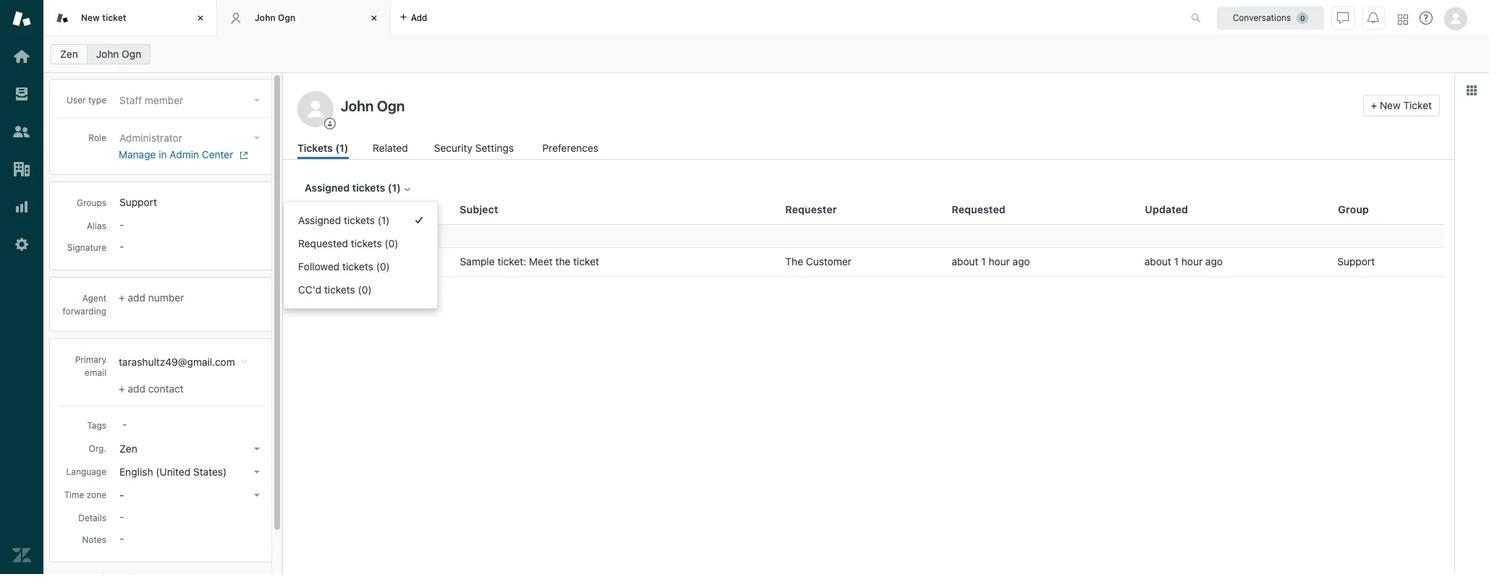 Task type: vqa. For each thing, say whether or not it's contained in the screenshot.
the "Zen" button
yes



Task type: locate. For each thing, give the bounding box(es) containing it.
security settings link
[[434, 140, 518, 159]]

security settings
[[434, 142, 514, 154]]

2 vertical spatial +
[[119, 383, 125, 395]]

1 vertical spatial open
[[350, 256, 372, 267]]

zen inside the secondary element
[[60, 48, 78, 60]]

0 vertical spatial john ogn
[[255, 12, 296, 23]]

zen link
[[51, 44, 87, 64]]

support down group
[[1338, 255, 1375, 268]]

(1) up status
[[388, 182, 401, 194]]

sample
[[460, 255, 495, 268]]

1 close image from the left
[[193, 11, 208, 25]]

arrow down image
[[254, 99, 260, 102], [254, 494, 260, 497]]

zen up the english
[[119, 443, 137, 455]]

2 ago from the left
[[1206, 255, 1223, 268]]

0 horizontal spatial ago
[[1013, 255, 1030, 268]]

tickets for followed tickets (0) link
[[342, 261, 373, 273]]

1 ago from the left
[[1013, 255, 1030, 268]]

status
[[374, 203, 406, 215]]

1 vertical spatial new
[[1380, 99, 1401, 111]]

1 vertical spatial add
[[128, 292, 145, 304]]

customer
[[806, 255, 852, 268]]

john inside tab
[[255, 12, 276, 23]]

2 about from the left
[[1145, 255, 1172, 268]]

arrow down image for staff member
[[254, 99, 260, 102]]

the
[[786, 255, 803, 268]]

1 vertical spatial ticket
[[573, 255, 599, 268]]

0 horizontal spatial ticket
[[102, 12, 126, 23]]

about 1 hour ago
[[952, 255, 1030, 268], [1145, 255, 1223, 268]]

administrator button
[[115, 128, 266, 148]]

1 vertical spatial assigned
[[298, 214, 341, 227]]

0 vertical spatial add
[[411, 12, 427, 23]]

0 vertical spatial ticket
[[1404, 99, 1432, 111]]

2 vertical spatial arrow down image
[[254, 471, 260, 474]]

1 horizontal spatial about 1 hour ago
[[1145, 255, 1223, 268]]

ticket
[[102, 12, 126, 23], [573, 255, 599, 268]]

0 vertical spatial new
[[81, 12, 100, 23]]

1 arrow down image from the top
[[254, 137, 260, 140]]

0 horizontal spatial requested
[[298, 237, 348, 250]]

1 horizontal spatial ticket
[[573, 255, 599, 268]]

0 horizontal spatial ticket
[[340, 203, 371, 215]]

1 horizontal spatial new
[[1380, 99, 1401, 111]]

1 horizontal spatial ago
[[1206, 255, 1223, 268]]

zendesk support image
[[12, 9, 31, 28]]

(0) for followed tickets (0)
[[376, 261, 390, 273]]

reporting image
[[12, 198, 31, 216]]

2 arrow down image from the top
[[254, 494, 260, 497]]

0 vertical spatial assigned
[[305, 182, 350, 194]]

ticket status
[[340, 203, 406, 215]]

0 vertical spatial +
[[1371, 99, 1377, 111]]

zen inside button
[[119, 443, 137, 455]]

status
[[305, 230, 331, 241]]

requested inside grid
[[952, 203, 1006, 215]]

notifications image
[[1368, 12, 1379, 24]]

staff
[[119, 94, 142, 106]]

user type
[[67, 95, 106, 106]]

- button
[[115, 486, 266, 506]]

followed
[[298, 261, 340, 273]]

0 vertical spatial ogn
[[278, 12, 296, 23]]

1 horizontal spatial about
[[1145, 255, 1172, 268]]

(0) down followed tickets (0) link
[[358, 284, 372, 296]]

1 vertical spatial ogn
[[122, 48, 141, 60]]

preferences link
[[542, 140, 601, 159]]

0 vertical spatial arrow down image
[[254, 137, 260, 140]]

(1)
[[335, 142, 348, 154], [388, 182, 401, 194], [378, 214, 390, 227]]

member
[[145, 94, 183, 106]]

0 vertical spatial (0)
[[385, 237, 399, 250]]

ogn inside the secondary element
[[122, 48, 141, 60]]

arrow down image inside english (united states) button
[[254, 471, 260, 474]]

views image
[[12, 85, 31, 103]]

john
[[255, 12, 276, 23], [96, 48, 119, 60]]

1 hour from the left
[[989, 255, 1010, 268]]

cc'd
[[298, 284, 321, 296]]

close image inside john ogn tab
[[367, 11, 381, 25]]

staff member
[[119, 94, 183, 106]]

0 vertical spatial john
[[255, 12, 276, 23]]

close image
[[193, 11, 208, 25], [367, 11, 381, 25]]

(0)
[[385, 237, 399, 250], [376, 261, 390, 273], [358, 284, 372, 296]]

contact
[[148, 383, 184, 395]]

arrow down image inside administrator button
[[254, 137, 260, 140]]

1 vertical spatial support
[[1338, 255, 1375, 268]]

in
[[159, 148, 167, 161]]

1 vertical spatial +
[[119, 292, 125, 304]]

related link
[[373, 140, 410, 159]]

tickets for cc'd tickets (0) link
[[324, 284, 355, 296]]

1 horizontal spatial john ogn
[[255, 12, 296, 23]]

0 horizontal spatial new
[[81, 12, 100, 23]]

add for add number
[[128, 292, 145, 304]]

assigned tickets (1) up the status category : open
[[298, 214, 390, 227]]

customers image
[[12, 122, 31, 141]]

manage
[[119, 148, 156, 161]]

1 vertical spatial (0)
[[376, 261, 390, 273]]

+ inside button
[[1371, 99, 1377, 111]]

0 horizontal spatial about 1 hour ago
[[952, 255, 1030, 268]]

assigned up select all tickets option
[[305, 182, 350, 194]]

new ticket tab
[[43, 0, 217, 36]]

zen
[[60, 48, 78, 60], [119, 443, 137, 455]]

ticket right "the" on the top
[[573, 255, 599, 268]]

close image inside new ticket tab
[[193, 11, 208, 25]]

tickets for requested tickets (0) link
[[351, 237, 382, 250]]

time zone
[[64, 490, 106, 501]]

support right "groups"
[[119, 196, 157, 208]]

admin image
[[12, 235, 31, 254]]

grid
[[283, 195, 1455, 575]]

open down requested tickets (0) link
[[350, 256, 372, 267]]

1 horizontal spatial requested
[[952, 203, 1006, 215]]

0 horizontal spatial about
[[952, 255, 979, 268]]

open right :
[[376, 230, 399, 241]]

organizations image
[[12, 160, 31, 179]]

2 arrow down image from the top
[[254, 448, 260, 451]]

1 horizontal spatial support
[[1338, 255, 1375, 268]]

ticket inside grid
[[340, 203, 371, 215]]

arrow down image inside '-' button
[[254, 494, 260, 497]]

manage in admin center
[[119, 148, 233, 161]]

details
[[78, 513, 106, 524]]

1 horizontal spatial zen
[[119, 443, 137, 455]]

1
[[981, 255, 986, 268], [1174, 255, 1179, 268]]

0 vertical spatial arrow down image
[[254, 99, 260, 102]]

0 vertical spatial zen
[[60, 48, 78, 60]]

2 vertical spatial add
[[128, 383, 145, 395]]

requester
[[786, 203, 837, 215]]

new
[[81, 12, 100, 23], [1380, 99, 1401, 111]]

status category : open
[[305, 230, 399, 241]]

2 close image from the left
[[367, 11, 381, 25]]

2 about 1 hour ago from the left
[[1145, 255, 1223, 268]]

zen up the user
[[60, 48, 78, 60]]

+
[[1371, 99, 1377, 111], [119, 292, 125, 304], [119, 383, 125, 395]]

0 horizontal spatial close image
[[193, 11, 208, 25]]

email
[[85, 368, 106, 378]]

new inside tab
[[81, 12, 100, 23]]

0 horizontal spatial zen
[[60, 48, 78, 60]]

+ for + new ticket
[[1371, 99, 1377, 111]]

1 horizontal spatial ticket
[[1404, 99, 1432, 111]]

(0) right :
[[385, 237, 399, 250]]

arrow down image
[[254, 137, 260, 140], [254, 448, 260, 451], [254, 471, 260, 474]]

+ new ticket button
[[1363, 95, 1440, 117]]

0 horizontal spatial ogn
[[122, 48, 141, 60]]

primary email
[[75, 355, 106, 378]]

1 vertical spatial requested
[[298, 237, 348, 250]]

(0) down requested tickets (0) link
[[376, 261, 390, 273]]

0 vertical spatial requested
[[952, 203, 1006, 215]]

admin
[[170, 148, 199, 161]]

1 vertical spatial zen
[[119, 443, 137, 455]]

assigned
[[305, 182, 350, 194], [298, 214, 341, 227]]

support
[[119, 196, 157, 208], [1338, 255, 1375, 268]]

0 horizontal spatial john ogn
[[96, 48, 141, 60]]

None checkbox
[[305, 257, 314, 267]]

tags
[[87, 420, 106, 431]]

add
[[411, 12, 427, 23], [128, 292, 145, 304], [128, 383, 145, 395]]

type
[[88, 95, 106, 106]]

ogn
[[278, 12, 296, 23], [122, 48, 141, 60]]

tabs tab list
[[43, 0, 1176, 36]]

zen button
[[115, 439, 266, 460]]

john ogn
[[255, 12, 296, 23], [96, 48, 141, 60]]

0 vertical spatial ticket
[[102, 12, 126, 23]]

get started image
[[12, 47, 31, 66]]

hour
[[989, 255, 1010, 268], [1182, 255, 1203, 268]]

add button
[[391, 0, 436, 35]]

1 vertical spatial john
[[96, 48, 119, 60]]

about
[[952, 255, 979, 268], [1145, 255, 1172, 268]]

conversations
[[1233, 12, 1291, 23]]

1 arrow down image from the top
[[254, 99, 260, 102]]

2 vertical spatial (0)
[[358, 284, 372, 296]]

1 horizontal spatial john
[[255, 12, 276, 23]]

None text field
[[337, 95, 1357, 117]]

ticket inside tab
[[102, 12, 126, 23]]

ticket
[[1404, 99, 1432, 111], [340, 203, 371, 215]]

ogn inside tab
[[278, 12, 296, 23]]

0 horizontal spatial 1
[[981, 255, 986, 268]]

assigned tickets (1) up ticket status
[[305, 182, 401, 194]]

support inside grid
[[1338, 255, 1375, 268]]

0 vertical spatial support
[[119, 196, 157, 208]]

ticket:
[[498, 255, 526, 268]]

1 horizontal spatial open
[[376, 230, 399, 241]]

1 vertical spatial ticket
[[340, 203, 371, 215]]

(1) up requested tickets (0) link
[[378, 214, 390, 227]]

tickets
[[297, 142, 333, 154]]

+ new ticket
[[1371, 99, 1432, 111]]

org.
[[89, 444, 106, 454]]

grid containing ticket status
[[283, 195, 1455, 575]]

0 horizontal spatial john
[[96, 48, 119, 60]]

manage in admin center link
[[119, 148, 260, 161]]

+ add number
[[119, 292, 184, 304]]

0 horizontal spatial open
[[350, 256, 372, 267]]

1 horizontal spatial close image
[[367, 11, 381, 25]]

1 1 from the left
[[981, 255, 986, 268]]

1 horizontal spatial ogn
[[278, 12, 296, 23]]

0 vertical spatial open
[[376, 230, 399, 241]]

1 horizontal spatial hour
[[1182, 255, 1203, 268]]

arrow down image inside zen button
[[254, 448, 260, 451]]

3 arrow down image from the top
[[254, 471, 260, 474]]

arrow down image inside staff member button
[[254, 99, 260, 102]]

1 horizontal spatial 1
[[1174, 255, 1179, 268]]

arrow down image for zen
[[254, 448, 260, 451]]

ticket up 'john ogn' link
[[102, 12, 126, 23]]

requested
[[952, 203, 1006, 215], [298, 237, 348, 250]]

1 vertical spatial arrow down image
[[254, 494, 260, 497]]

1 vertical spatial john ogn
[[96, 48, 141, 60]]

+ add contact
[[119, 383, 184, 395]]

(1) right tickets
[[335, 142, 348, 154]]

+ for + add number
[[119, 292, 125, 304]]

1 vertical spatial arrow down image
[[254, 448, 260, 451]]

english (united states)
[[119, 466, 227, 478]]

notes
[[82, 535, 106, 546]]

apps image
[[1466, 85, 1478, 96]]

0 horizontal spatial hour
[[989, 255, 1010, 268]]

signature
[[67, 242, 106, 253]]

john ogn inside 'john ogn' link
[[96, 48, 141, 60]]

1 vertical spatial assigned tickets (1)
[[298, 214, 390, 227]]

assigned up status
[[298, 214, 341, 227]]

followed tickets (0) link
[[284, 255, 438, 279]]



Task type: describe. For each thing, give the bounding box(es) containing it.
2 hour from the left
[[1182, 255, 1203, 268]]

(0) for cc'd tickets (0)
[[358, 284, 372, 296]]

alias
[[87, 221, 106, 232]]

0 vertical spatial (1)
[[335, 142, 348, 154]]

arrow down image for administrator
[[254, 137, 260, 140]]

english
[[119, 466, 153, 478]]

add for add contact
[[128, 383, 145, 395]]

assigned tickets (1) link
[[284, 209, 438, 232]]

ticket inside button
[[1404, 99, 1432, 111]]

0 horizontal spatial support
[[119, 196, 157, 208]]

requested tickets (0) link
[[284, 232, 438, 255]]

john inside the secondary element
[[96, 48, 119, 60]]

english (united states) button
[[115, 462, 266, 483]]

user
[[67, 95, 86, 106]]

ticket inside 'link'
[[573, 255, 599, 268]]

2 vertical spatial (1)
[[378, 214, 390, 227]]

john ogn link
[[87, 44, 151, 64]]

1 about from the left
[[952, 255, 979, 268]]

followed tickets (0)
[[298, 261, 390, 273]]

sample ticket: meet the ticket link
[[460, 255, 599, 268]]

new ticket
[[81, 12, 126, 23]]

the customer
[[786, 255, 852, 268]]

preferences
[[542, 142, 599, 154]]

2 1 from the left
[[1174, 255, 1179, 268]]

updated
[[1145, 203, 1188, 215]]

tickets (1)
[[297, 142, 348, 154]]

zendesk products image
[[1398, 14, 1408, 24]]

security
[[434, 142, 473, 154]]

Select All Tickets checkbox
[[305, 205, 314, 214]]

:
[[371, 230, 374, 241]]

groups
[[77, 198, 106, 208]]

cc'd tickets (0) link
[[284, 279, 438, 302]]

administrator
[[119, 132, 182, 144]]

john ogn inside john ogn tab
[[255, 12, 296, 23]]

language
[[66, 467, 106, 478]]

role
[[89, 132, 106, 143]]

(0) for requested tickets (0)
[[385, 237, 399, 250]]

assigned tickets (1) inside assigned tickets (1) link
[[298, 214, 390, 227]]

new inside button
[[1380, 99, 1401, 111]]

subject
[[460, 203, 498, 215]]

secondary element
[[43, 40, 1489, 69]]

cc'd tickets (0)
[[298, 284, 372, 296]]

center
[[202, 148, 233, 161]]

staff member button
[[115, 90, 266, 111]]

requested for requested
[[952, 203, 1006, 215]]

zone
[[87, 490, 106, 501]]

get help image
[[1420, 12, 1433, 25]]

main element
[[0, 0, 43, 575]]

1 vertical spatial (1)
[[388, 182, 401, 194]]

0 vertical spatial assigned tickets (1)
[[305, 182, 401, 194]]

number
[[148, 292, 184, 304]]

requested tickets (0)
[[298, 237, 399, 250]]

requested for requested tickets (0)
[[298, 237, 348, 250]]

category
[[333, 230, 371, 241]]

+ for + add contact
[[119, 383, 125, 395]]

states)
[[193, 466, 227, 478]]

tickets (1) link
[[297, 140, 348, 159]]

close image for john ogn
[[367, 11, 381, 25]]

agent forwarding
[[63, 293, 106, 317]]

meet
[[529, 255, 553, 268]]

group
[[1338, 203, 1369, 215]]

arrow down image for english (united states)
[[254, 471, 260, 474]]

zendesk image
[[12, 546, 31, 565]]

primary
[[75, 355, 106, 365]]

button displays agent's chat status as invisible. image
[[1337, 12, 1349, 24]]

tickets for assigned tickets (1) link
[[344, 214, 375, 227]]

- field
[[117, 417, 266, 433]]

close image for new ticket
[[193, 11, 208, 25]]

-
[[119, 489, 124, 502]]

sample ticket: meet the ticket
[[460, 255, 599, 268]]

john ogn tab
[[217, 0, 391, 36]]

conversations button
[[1217, 6, 1324, 29]]

arrow down image for -
[[254, 494, 260, 497]]

related
[[373, 142, 408, 154]]

settings
[[475, 142, 514, 154]]

forwarding
[[63, 306, 106, 317]]

the
[[556, 255, 571, 268]]

1 about 1 hour ago from the left
[[952, 255, 1030, 268]]

tarashultz49@gmail.com
[[119, 356, 235, 368]]

agent
[[82, 293, 106, 304]]

time
[[64, 490, 84, 501]]

add inside popup button
[[411, 12, 427, 23]]

(united
[[156, 466, 190, 478]]



